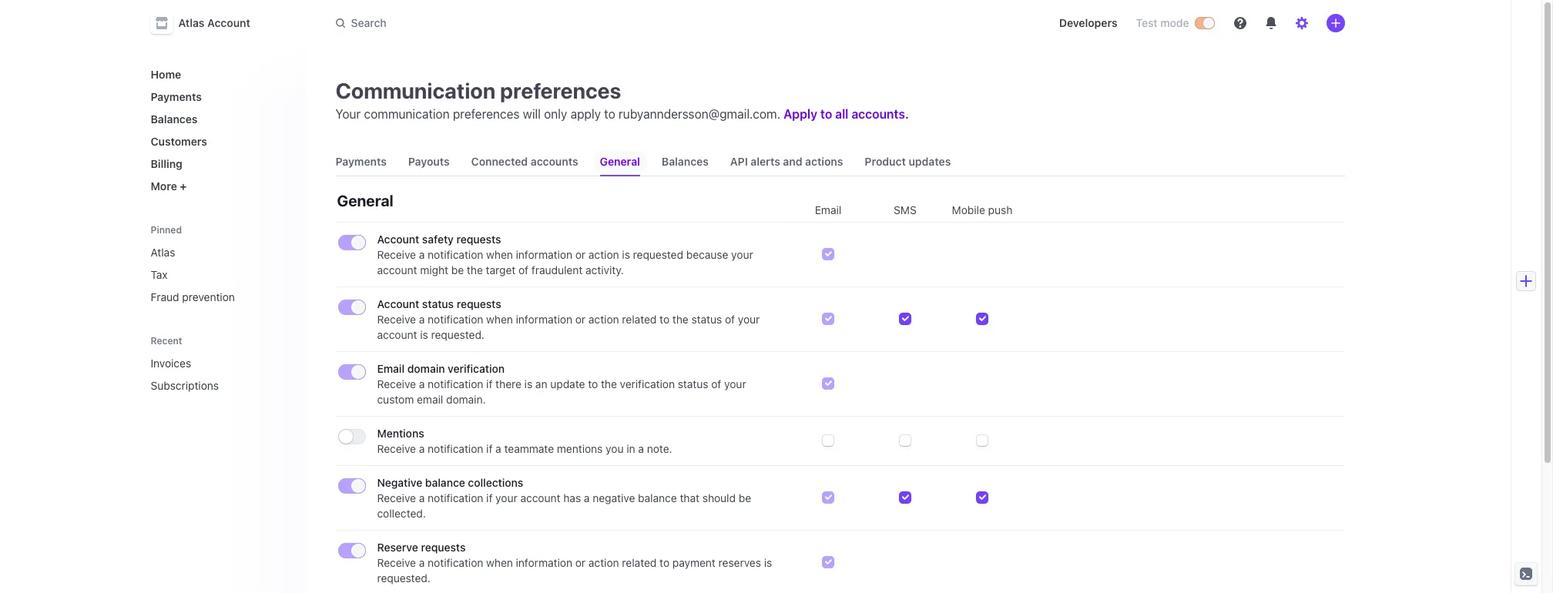 Task type: vqa. For each thing, say whether or not it's contained in the screenshot.
Payments link
yes



Task type: locate. For each thing, give the bounding box(es) containing it.
the for your
[[601, 378, 617, 391]]

0 vertical spatial the
[[467, 264, 483, 277]]

0 vertical spatial action
[[589, 248, 619, 261]]

1 vertical spatial account
[[377, 233, 419, 246]]

pinned navigation links element
[[144, 217, 296, 310]]

your inside account status requests receive a notification when information or action related to the status of your account is requested.
[[738, 313, 760, 326]]

notification inside negative balance collections receive a notification if your account has a negative balance that should be collected.
[[428, 492, 483, 505]]

1 vertical spatial email
[[377, 362, 405, 375]]

is right reserves
[[764, 556, 772, 569]]

account inside the atlas account button
[[207, 16, 250, 29]]

1 when from the top
[[486, 248, 513, 261]]

target
[[486, 264, 516, 277]]

to inside account status requests receive a notification when information or action related to the status of your account is requested.
[[660, 313, 670, 326]]

3 if from the top
[[486, 492, 493, 505]]

mode
[[1161, 16, 1189, 29]]

apply to all accounts. button
[[784, 107, 909, 121]]

0 horizontal spatial requested.
[[377, 572, 431, 585]]

requested. up domain
[[431, 328, 485, 341]]

0 vertical spatial be
[[451, 264, 464, 277]]

payments link
[[144, 84, 292, 109], [329, 148, 393, 176]]

the inside email domain verification receive a notification if there is an update to the verification status of your custom email domain.
[[601, 378, 617, 391]]

0 horizontal spatial balances
[[151, 113, 198, 126]]

receive for negative balance collections
[[377, 492, 416, 505]]

Search search field
[[326, 9, 761, 37]]

atlas for atlas
[[151, 246, 175, 259]]

general
[[600, 155, 640, 168], [337, 192, 394, 210]]

negative
[[377, 476, 423, 489]]

1 vertical spatial payments link
[[329, 148, 393, 176]]

you
[[606, 442, 624, 455]]

pinned element
[[144, 240, 292, 310]]

2 or from the top
[[575, 313, 586, 326]]

communication preferences your communication preferences will only apply to rubyanndersson@gmail.com. apply to all accounts.
[[336, 78, 909, 121]]

atlas up home
[[178, 16, 205, 29]]

6 notification from the top
[[428, 556, 483, 569]]

payments link up customers "link"
[[144, 84, 292, 109]]

1 horizontal spatial payments link
[[329, 148, 393, 176]]

recent navigation links element
[[135, 328, 305, 398]]

or inside account safety requests receive a notification when information or action is requested because your account might be the target of fraudulent activity.
[[575, 248, 586, 261]]

related left payment
[[622, 556, 657, 569]]

requests for account status requests
[[457, 297, 501, 311]]

reserve
[[377, 541, 418, 554]]

2 vertical spatial requests
[[421, 541, 466, 554]]

0 horizontal spatial payments
[[151, 90, 202, 103]]

to left all
[[821, 107, 832, 121]]

0 horizontal spatial email
[[377, 362, 405, 375]]

all
[[836, 107, 849, 121]]

payments link down your
[[329, 148, 393, 176]]

push
[[988, 203, 1013, 217]]

1 vertical spatial the
[[673, 313, 689, 326]]

information
[[516, 248, 573, 261], [516, 313, 573, 326], [516, 556, 573, 569]]

of inside account status requests receive a notification when information or action related to the status of your account is requested.
[[725, 313, 735, 326]]

information inside account safety requests receive a notification when information or action is requested because your account might be the target of fraudulent activity.
[[516, 248, 573, 261]]

note.
[[647, 442, 672, 455]]

1 horizontal spatial be
[[739, 492, 751, 505]]

0 vertical spatial requested.
[[431, 328, 485, 341]]

product updates
[[865, 155, 951, 168]]

5 receive from the top
[[377, 492, 416, 505]]

when inside account safety requests receive a notification when information or action is requested because your account might be the target of fraudulent activity.
[[486, 248, 513, 261]]

1 horizontal spatial balances
[[662, 155, 709, 168]]

1 vertical spatial verification
[[620, 378, 675, 391]]

an
[[536, 378, 548, 391]]

when inside the reserve requests receive a notification when information or action related to payment reserves is requested.
[[486, 556, 513, 569]]

1 notification from the top
[[428, 248, 483, 261]]

action for related
[[589, 313, 619, 326]]

1 horizontal spatial atlas
[[178, 16, 205, 29]]

requests for account safety requests
[[457, 233, 501, 246]]

be inside account safety requests receive a notification when information or action is requested because your account might be the target of fraudulent activity.
[[451, 264, 464, 277]]

to left payment
[[660, 556, 670, 569]]

2 vertical spatial account
[[377, 297, 419, 311]]

1 vertical spatial related
[[622, 556, 657, 569]]

payments
[[151, 90, 202, 103], [336, 155, 387, 168]]

2 vertical spatial of
[[712, 378, 722, 391]]

1 horizontal spatial requested.
[[431, 328, 485, 341]]

1 related from the top
[[622, 313, 657, 326]]

negative balance collections receive a notification if your account has a negative balance that should be collected.
[[377, 476, 751, 520]]

a down domain
[[419, 378, 425, 391]]

1 vertical spatial payments
[[336, 155, 387, 168]]

1 vertical spatial balances
[[662, 155, 709, 168]]

information for account safety requests
[[516, 248, 573, 261]]

0 vertical spatial if
[[486, 378, 493, 391]]

2 notification from the top
[[428, 313, 483, 326]]

recent element
[[135, 351, 305, 398]]

1 vertical spatial balance
[[638, 492, 677, 505]]

balance right negative
[[425, 476, 465, 489]]

notification inside email domain verification receive a notification if there is an update to the verification status of your custom email domain.
[[428, 378, 483, 391]]

payments down home
[[151, 90, 202, 103]]

atlas down pinned
[[151, 246, 175, 259]]

the for account
[[673, 313, 689, 326]]

6 receive from the top
[[377, 556, 416, 569]]

action down activity.
[[589, 313, 619, 326]]

home
[[151, 68, 181, 81]]

0 horizontal spatial balance
[[425, 476, 465, 489]]

related down activity.
[[622, 313, 657, 326]]

test mode
[[1136, 16, 1189, 29]]

your inside email domain verification receive a notification if there is an update to the verification status of your custom email domain.
[[724, 378, 746, 391]]

1 vertical spatial information
[[516, 313, 573, 326]]

atlas
[[178, 16, 205, 29], [151, 246, 175, 259]]

receive for email domain verification
[[377, 378, 416, 391]]

2 horizontal spatial the
[[673, 313, 689, 326]]

if inside email domain verification receive a notification if there is an update to the verification status of your custom email domain.
[[486, 378, 493, 391]]

receive inside negative balance collections receive a notification if your account has a negative balance that should be collected.
[[377, 492, 416, 505]]

0 vertical spatial or
[[575, 248, 586, 261]]

verification up domain.
[[448, 362, 505, 375]]

email down "actions"
[[815, 203, 842, 217]]

1 action from the top
[[589, 248, 619, 261]]

action down negative in the left bottom of the page
[[589, 556, 619, 569]]

requested. inside account status requests receive a notification when information or action related to the status of your account is requested.
[[431, 328, 485, 341]]

notifications image
[[1265, 17, 1277, 29]]

action inside account safety requests receive a notification when information or action is requested because your account might be the target of fraudulent activity.
[[589, 248, 619, 261]]

related
[[622, 313, 657, 326], [622, 556, 657, 569]]

1 vertical spatial be
[[739, 492, 751, 505]]

preferences left the will
[[453, 107, 520, 121]]

0 vertical spatial balances
[[151, 113, 198, 126]]

if for collections
[[486, 492, 493, 505]]

atlas inside the atlas account button
[[178, 16, 205, 29]]

3 action from the top
[[589, 556, 619, 569]]

2 receive from the top
[[377, 313, 416, 326]]

if inside the 'mentions receive a notification if a teammate mentions you in a note.'
[[486, 442, 493, 455]]

if down the collections
[[486, 492, 493, 505]]

0 vertical spatial preferences
[[500, 78, 621, 103]]

mentions
[[557, 442, 603, 455]]

1 or from the top
[[575, 248, 586, 261]]

account
[[207, 16, 250, 29], [377, 233, 419, 246], [377, 297, 419, 311]]

email
[[815, 203, 842, 217], [377, 362, 405, 375]]

to for email domain verification
[[588, 378, 598, 391]]

balances inside core navigation links element
[[151, 113, 198, 126]]

settings image
[[1296, 17, 1308, 29]]

1 receive from the top
[[377, 248, 416, 261]]

atlas account
[[178, 16, 250, 29]]

0 vertical spatial information
[[516, 248, 573, 261]]

balances up customers
[[151, 113, 198, 126]]

safety
[[422, 233, 454, 246]]

the left target
[[467, 264, 483, 277]]

of inside email domain verification receive a notification if there is an update to the verification status of your custom email domain.
[[712, 378, 722, 391]]

or down fraudulent
[[575, 313, 586, 326]]

3 or from the top
[[575, 556, 586, 569]]

account left might
[[377, 264, 417, 277]]

has
[[564, 492, 581, 505]]

or down has
[[575, 556, 586, 569]]

subscriptions
[[151, 379, 219, 392]]

2 related from the top
[[622, 556, 657, 569]]

0 vertical spatial balance
[[425, 476, 465, 489]]

2 vertical spatial action
[[589, 556, 619, 569]]

notification inside account status requests receive a notification when information or action related to the status of your account is requested.
[[428, 313, 483, 326]]

a left teammate
[[496, 442, 501, 455]]

0 vertical spatial payments link
[[144, 84, 292, 109]]

domain
[[407, 362, 445, 375]]

2 vertical spatial when
[[486, 556, 513, 569]]

is
[[622, 248, 630, 261], [420, 328, 428, 341], [525, 378, 533, 391], [764, 556, 772, 569]]

1 horizontal spatial the
[[601, 378, 617, 391]]

receive inside account status requests receive a notification when information or action related to the status of your account is requested.
[[377, 313, 416, 326]]

notification for domain
[[428, 378, 483, 391]]

a down mentions
[[419, 442, 425, 455]]

is left an
[[525, 378, 533, 391]]

to right apply
[[604, 107, 616, 121]]

or
[[575, 248, 586, 261], [575, 313, 586, 326], [575, 556, 586, 569]]

pin to navigation image
[[279, 357, 291, 370]]

balances link down rubyanndersson@gmail.com.
[[656, 148, 715, 176]]

of
[[519, 264, 529, 277], [725, 313, 735, 326], [712, 378, 722, 391]]

tab list
[[329, 148, 1345, 176]]

status
[[422, 297, 454, 311], [692, 313, 722, 326], [678, 378, 709, 391]]

account inside account safety requests receive a notification when information or action is requested because your account might be the target of fraudulent activity.
[[377, 233, 419, 246]]

the inside account status requests receive a notification when information or action related to the status of your account is requested.
[[673, 313, 689, 326]]

1 vertical spatial or
[[575, 313, 586, 326]]

communication
[[336, 78, 496, 103]]

atlas account button
[[151, 12, 266, 34]]

4 receive from the top
[[377, 442, 416, 455]]

account up domain
[[377, 297, 419, 311]]

is up domain
[[420, 328, 428, 341]]

action up activity.
[[589, 248, 619, 261]]

that
[[680, 492, 700, 505]]

0 vertical spatial payments
[[151, 90, 202, 103]]

account up domain
[[377, 328, 417, 341]]

2 vertical spatial if
[[486, 492, 493, 505]]

requests up target
[[457, 233, 501, 246]]

balance left that
[[638, 492, 677, 505]]

1 vertical spatial if
[[486, 442, 493, 455]]

account for account safety requests receive a notification when information or action is requested because your account might be the target of fraudulent activity.
[[377, 233, 419, 246]]

preferences up only
[[500, 78, 621, 103]]

0 vertical spatial account
[[377, 264, 417, 277]]

payments down your
[[336, 155, 387, 168]]

balances down rubyanndersson@gmail.com.
[[662, 155, 709, 168]]

or up fraudulent
[[575, 248, 586, 261]]

0 vertical spatial general
[[600, 155, 640, 168]]

0 vertical spatial verification
[[448, 362, 505, 375]]

requests down target
[[457, 297, 501, 311]]

help image
[[1234, 17, 1246, 29]]

the
[[467, 264, 483, 277], [673, 313, 689, 326], [601, 378, 617, 391]]

when inside account status requests receive a notification when information or action related to the status of your account is requested.
[[486, 313, 513, 326]]

verification up note.
[[620, 378, 675, 391]]

edit pins image
[[279, 225, 288, 234]]

0 horizontal spatial verification
[[448, 362, 505, 375]]

if inside negative balance collections receive a notification if your account has a negative balance that should be collected.
[[486, 492, 493, 505]]

0 vertical spatial email
[[815, 203, 842, 217]]

requests
[[457, 233, 501, 246], [457, 297, 501, 311], [421, 541, 466, 554]]

be right might
[[451, 264, 464, 277]]

action
[[589, 248, 619, 261], [589, 313, 619, 326], [589, 556, 619, 569]]

0 vertical spatial atlas
[[178, 16, 205, 29]]

3 when from the top
[[486, 556, 513, 569]]

fraud
[[151, 291, 179, 304]]

receive inside email domain verification receive a notification if there is an update to the verification status of your custom email domain.
[[377, 378, 416, 391]]

balances link
[[144, 106, 292, 132], [656, 148, 715, 176]]

2 if from the top
[[486, 442, 493, 455]]

account
[[377, 264, 417, 277], [377, 328, 417, 341], [521, 492, 561, 505]]

a down collected.
[[419, 556, 425, 569]]

1 vertical spatial when
[[486, 313, 513, 326]]

to right update
[[588, 378, 598, 391]]

account up home link
[[207, 16, 250, 29]]

account inside account status requests receive a notification when information or action related to the status of your account is requested.
[[377, 297, 419, 311]]

the down 'requested'
[[673, 313, 689, 326]]

4 notification from the top
[[428, 442, 483, 455]]

information down fraudulent
[[516, 313, 573, 326]]

2 vertical spatial or
[[575, 556, 586, 569]]

receive inside the reserve requests receive a notification when information or action related to payment reserves is requested.
[[377, 556, 416, 569]]

0 horizontal spatial of
[[519, 264, 529, 277]]

account left has
[[521, 492, 561, 505]]

status inside email domain verification receive a notification if there is an update to the verification status of your custom email domain.
[[678, 378, 709, 391]]

a up collected.
[[419, 492, 425, 505]]

2 action from the top
[[589, 313, 619, 326]]

2 horizontal spatial of
[[725, 313, 735, 326]]

custom
[[377, 393, 414, 406]]

is inside account status requests receive a notification when information or action related to the status of your account is requested.
[[420, 328, 428, 341]]

rubyanndersson@gmail.com.
[[619, 107, 781, 121]]

1 horizontal spatial email
[[815, 203, 842, 217]]

0 vertical spatial account
[[207, 16, 250, 29]]

be
[[451, 264, 464, 277], [739, 492, 751, 505]]

3 information from the top
[[516, 556, 573, 569]]

when
[[486, 248, 513, 261], [486, 313, 513, 326], [486, 556, 513, 569]]

to for communication preferences
[[821, 107, 832, 121]]

accounts
[[531, 155, 578, 168]]

receive inside account safety requests receive a notification when information or action is requested because your account might be the target of fraudulent activity.
[[377, 248, 416, 261]]

mentions receive a notification if a teammate mentions you in a note.
[[377, 427, 672, 455]]

information down negative balance collections receive a notification if your account has a negative balance that should be collected.
[[516, 556, 573, 569]]

0 horizontal spatial atlas
[[151, 246, 175, 259]]

2 when from the top
[[486, 313, 513, 326]]

a
[[419, 248, 425, 261], [419, 313, 425, 326], [419, 378, 425, 391], [419, 442, 425, 455], [496, 442, 501, 455], [638, 442, 644, 455], [419, 492, 425, 505], [584, 492, 590, 505], [419, 556, 425, 569]]

if up the collections
[[486, 442, 493, 455]]

1 vertical spatial requested.
[[377, 572, 431, 585]]

preferences
[[500, 78, 621, 103], [453, 107, 520, 121]]

or inside account status requests receive a notification when information or action related to the status of your account is requested.
[[575, 313, 586, 326]]

customers
[[151, 135, 207, 148]]

action inside account status requests receive a notification when information or action related to the status of your account is requested.
[[589, 313, 619, 326]]

notification inside the reserve requests receive a notification when information or action related to payment reserves is requested.
[[428, 556, 483, 569]]

to inside email domain verification receive a notification if there is an update to the verification status of your custom email domain.
[[588, 378, 598, 391]]

notification
[[428, 248, 483, 261], [428, 313, 483, 326], [428, 378, 483, 391], [428, 442, 483, 455], [428, 492, 483, 505], [428, 556, 483, 569]]

0 vertical spatial related
[[622, 313, 657, 326]]

0 vertical spatial of
[[519, 264, 529, 277]]

1 vertical spatial account
[[377, 328, 417, 341]]

2 vertical spatial information
[[516, 556, 573, 569]]

home link
[[144, 62, 292, 87]]

requested.
[[431, 328, 485, 341], [377, 572, 431, 585]]

2 vertical spatial the
[[601, 378, 617, 391]]

information up fraudulent
[[516, 248, 573, 261]]

1 vertical spatial requests
[[457, 297, 501, 311]]

requested. down "reserve" at the left bottom of the page
[[377, 572, 431, 585]]

0 horizontal spatial balances link
[[144, 106, 292, 132]]

receive for account safety requests
[[377, 248, 416, 261]]

1 vertical spatial action
[[589, 313, 619, 326]]

1 vertical spatial atlas
[[151, 246, 175, 259]]

2 information from the top
[[516, 313, 573, 326]]

information inside account status requests receive a notification when information or action related to the status of your account is requested.
[[516, 313, 573, 326]]

0 horizontal spatial the
[[467, 264, 483, 277]]

receive
[[377, 248, 416, 261], [377, 313, 416, 326], [377, 378, 416, 391], [377, 442, 416, 455], [377, 492, 416, 505], [377, 556, 416, 569]]

email up custom
[[377, 362, 405, 375]]

be right the should at left bottom
[[739, 492, 751, 505]]

balances link down home link
[[144, 106, 292, 132]]

subscriptions link
[[144, 373, 271, 398]]

requests right "reserve" at the left bottom of the page
[[421, 541, 466, 554]]

0 horizontal spatial general
[[337, 192, 394, 210]]

1 horizontal spatial of
[[712, 378, 722, 391]]

pin to navigation image
[[279, 380, 291, 392]]

1 information from the top
[[516, 248, 573, 261]]

0 vertical spatial when
[[486, 248, 513, 261]]

2 vertical spatial account
[[521, 492, 561, 505]]

related inside the reserve requests receive a notification when information or action related to payment reserves is requested.
[[622, 556, 657, 569]]

0 vertical spatial balances link
[[144, 106, 292, 132]]

a inside account safety requests receive a notification when information or action is requested because your account might be the target of fraudulent activity.
[[419, 248, 425, 261]]

atlas inside atlas link
[[151, 246, 175, 259]]

1 horizontal spatial payments
[[336, 155, 387, 168]]

reserve requests receive a notification when information or action related to payment reserves is requested.
[[377, 541, 772, 585]]

reserves
[[719, 556, 761, 569]]

5 notification from the top
[[428, 492, 483, 505]]

+
[[180, 180, 187, 193]]

2 vertical spatial status
[[678, 378, 709, 391]]

action for is
[[589, 248, 619, 261]]

if left there on the left of page
[[486, 378, 493, 391]]

3 receive from the top
[[377, 378, 416, 391]]

0 vertical spatial requests
[[457, 233, 501, 246]]

1 if from the top
[[486, 378, 493, 391]]

a inside account status requests receive a notification when information or action related to the status of your account is requested.
[[419, 313, 425, 326]]

requests inside account status requests receive a notification when information or action related to the status of your account is requested.
[[457, 297, 501, 311]]

3 notification from the top
[[428, 378, 483, 391]]

is up activity.
[[622, 248, 630, 261]]

1 vertical spatial of
[[725, 313, 735, 326]]

to down 'requested'
[[660, 313, 670, 326]]

notification for safety
[[428, 248, 483, 261]]

account left safety
[[377, 233, 419, 246]]

a up domain
[[419, 313, 425, 326]]

a up might
[[419, 248, 425, 261]]

when for account safety requests
[[486, 248, 513, 261]]

1 horizontal spatial balances link
[[656, 148, 715, 176]]

email inside email domain verification receive a notification if there is an update to the verification status of your custom email domain.
[[377, 362, 405, 375]]

the right update
[[601, 378, 617, 391]]

accounts.
[[852, 107, 909, 121]]

requests inside account safety requests receive a notification when information or action is requested because your account might be the target of fraudulent activity.
[[457, 233, 501, 246]]

notification inside account safety requests receive a notification when information or action is requested because your account might be the target of fraudulent activity.
[[428, 248, 483, 261]]

0 horizontal spatial be
[[451, 264, 464, 277]]

test
[[1136, 16, 1158, 29]]

your
[[731, 248, 753, 261], [738, 313, 760, 326], [724, 378, 746, 391], [496, 492, 518, 505]]

1 vertical spatial preferences
[[453, 107, 520, 121]]

account inside account status requests receive a notification when information or action related to the status of your account is requested.
[[377, 328, 417, 341]]



Task type: describe. For each thing, give the bounding box(es) containing it.
information for account status requests
[[516, 313, 573, 326]]

payments inside core navigation links element
[[151, 90, 202, 103]]

communication
[[364, 107, 450, 121]]

more +
[[151, 180, 187, 193]]

because
[[686, 248, 729, 261]]

is inside the reserve requests receive a notification when information or action related to payment reserves is requested.
[[764, 556, 772, 569]]

account inside account safety requests receive a notification when information or action is requested because your account might be the target of fraudulent activity.
[[377, 264, 417, 277]]

a inside the reserve requests receive a notification when information or action related to payment reserves is requested.
[[419, 556, 425, 569]]

notification inside the 'mentions receive a notification if a teammate mentions you in a note.'
[[428, 442, 483, 455]]

will
[[523, 107, 541, 121]]

core navigation links element
[[144, 62, 292, 199]]

search
[[351, 16, 387, 29]]

or for is
[[575, 248, 586, 261]]

information inside the reserve requests receive a notification when information or action related to payment reserves is requested.
[[516, 556, 573, 569]]

general link
[[594, 148, 646, 176]]

invoices
[[151, 357, 191, 370]]

updates
[[909, 155, 951, 168]]

teammate
[[504, 442, 554, 455]]

to for account status requests
[[660, 313, 670, 326]]

atlas for atlas account
[[178, 16, 205, 29]]

product updates link
[[859, 148, 957, 176]]

tab list containing payments
[[329, 148, 1345, 176]]

the inside account safety requests receive a notification when information or action is requested because your account might be the target of fraudulent activity.
[[467, 264, 483, 277]]

requests inside the reserve requests receive a notification when information or action related to payment reserves is requested.
[[421, 541, 466, 554]]

requested
[[633, 248, 684, 261]]

mobile
[[952, 203, 986, 217]]

your inside account safety requests receive a notification when information or action is requested because your account might be the target of fraudulent activity.
[[731, 248, 753, 261]]

payouts link
[[402, 148, 456, 176]]

actions
[[805, 155, 843, 168]]

1 vertical spatial balances link
[[656, 148, 715, 176]]

should
[[703, 492, 736, 505]]

notification for status
[[428, 313, 483, 326]]

or for related
[[575, 313, 586, 326]]

activity.
[[586, 264, 624, 277]]

pinned
[[151, 224, 182, 236]]

fraudulent
[[532, 264, 583, 277]]

customers link
[[144, 129, 292, 154]]

recent
[[151, 335, 182, 347]]

mobile push
[[952, 203, 1013, 217]]

billing
[[151, 157, 183, 170]]

when for account status requests
[[486, 313, 513, 326]]

payment
[[673, 556, 716, 569]]

a inside email domain verification receive a notification if there is an update to the verification status of your custom email domain.
[[419, 378, 425, 391]]

receive for account status requests
[[377, 313, 416, 326]]

account status requests receive a notification when information or action related to the status of your account is requested.
[[377, 297, 760, 341]]

action inside the reserve requests receive a notification when information or action related to payment reserves is requested.
[[589, 556, 619, 569]]

developers
[[1059, 16, 1118, 29]]

be inside negative balance collections receive a notification if your account has a negative balance that should be collected.
[[739, 492, 751, 505]]

product
[[865, 155, 906, 168]]

notification for balance
[[428, 492, 483, 505]]

of inside account safety requests receive a notification when information or action is requested because your account might be the target of fraudulent activity.
[[519, 264, 529, 277]]

there
[[496, 378, 522, 391]]

account for account status requests receive a notification when information or action related to the status of your account is requested.
[[377, 297, 419, 311]]

a right in
[[638, 442, 644, 455]]

in
[[627, 442, 635, 455]]

1 vertical spatial status
[[692, 313, 722, 326]]

related inside account status requests receive a notification when information or action related to the status of your account is requested.
[[622, 313, 657, 326]]

collected.
[[377, 507, 426, 520]]

is inside email domain verification receive a notification if there is an update to the verification status of your custom email domain.
[[525, 378, 533, 391]]

email
[[417, 393, 443, 406]]

api
[[730, 155, 748, 168]]

account inside negative balance collections receive a notification if your account has a negative balance that should be collected.
[[521, 492, 561, 505]]

payouts
[[408, 155, 450, 168]]

if for verification
[[486, 378, 493, 391]]

or inside the reserve requests receive a notification when information or action related to payment reserves is requested.
[[575, 556, 586, 569]]

0 vertical spatial status
[[422, 297, 454, 311]]

Search text field
[[326, 9, 761, 37]]

a right has
[[584, 492, 590, 505]]

and
[[783, 155, 803, 168]]

1 horizontal spatial balance
[[638, 492, 677, 505]]

might
[[420, 264, 449, 277]]

more
[[151, 180, 177, 193]]

update
[[550, 378, 585, 391]]

domain.
[[446, 393, 486, 406]]

developers link
[[1053, 11, 1124, 35]]

tax link
[[144, 262, 292, 287]]

is inside account safety requests receive a notification when information or action is requested because your account might be the target of fraudulent activity.
[[622, 248, 630, 261]]

fraud prevention link
[[144, 284, 292, 310]]

receive inside the 'mentions receive a notification if a teammate mentions you in a note.'
[[377, 442, 416, 455]]

alerts
[[751, 155, 781, 168]]

billing link
[[144, 151, 292, 176]]

atlas link
[[144, 240, 292, 265]]

1 horizontal spatial general
[[600, 155, 640, 168]]

to inside the reserve requests receive a notification when information or action related to payment reserves is requested.
[[660, 556, 670, 569]]

apply
[[784, 107, 818, 121]]

requested. inside the reserve requests receive a notification when information or action related to payment reserves is requested.
[[377, 572, 431, 585]]

mentions
[[377, 427, 424, 440]]

email for email
[[815, 203, 842, 217]]

clear history image
[[279, 336, 288, 345]]

collections
[[468, 476, 523, 489]]

prevention
[[182, 291, 235, 304]]

your inside negative balance collections receive a notification if your account has a negative balance that should be collected.
[[496, 492, 518, 505]]

1 horizontal spatial verification
[[620, 378, 675, 391]]

connected
[[471, 155, 528, 168]]

1 vertical spatial general
[[337, 192, 394, 210]]

api alerts and actions link
[[724, 148, 850, 176]]

only
[[544, 107, 567, 121]]

negative
[[593, 492, 635, 505]]

payments link inside tab list
[[329, 148, 393, 176]]

apply
[[571, 107, 601, 121]]

account safety requests receive a notification when information or action is requested because your account might be the target of fraudulent activity.
[[377, 233, 753, 277]]

email for email domain verification receive a notification if there is an update to the verification status of your custom email domain.
[[377, 362, 405, 375]]

connected accounts link
[[465, 148, 585, 176]]

invoices link
[[144, 351, 271, 376]]

connected accounts
[[471, 155, 578, 168]]

fraud prevention
[[151, 291, 235, 304]]

your
[[336, 107, 361, 121]]

email domain verification receive a notification if there is an update to the verification status of your custom email domain.
[[377, 362, 746, 406]]

payments inside tab list
[[336, 155, 387, 168]]

sms
[[894, 203, 917, 217]]

api alerts and actions
[[730, 155, 843, 168]]

0 horizontal spatial payments link
[[144, 84, 292, 109]]

tax
[[151, 268, 168, 281]]



